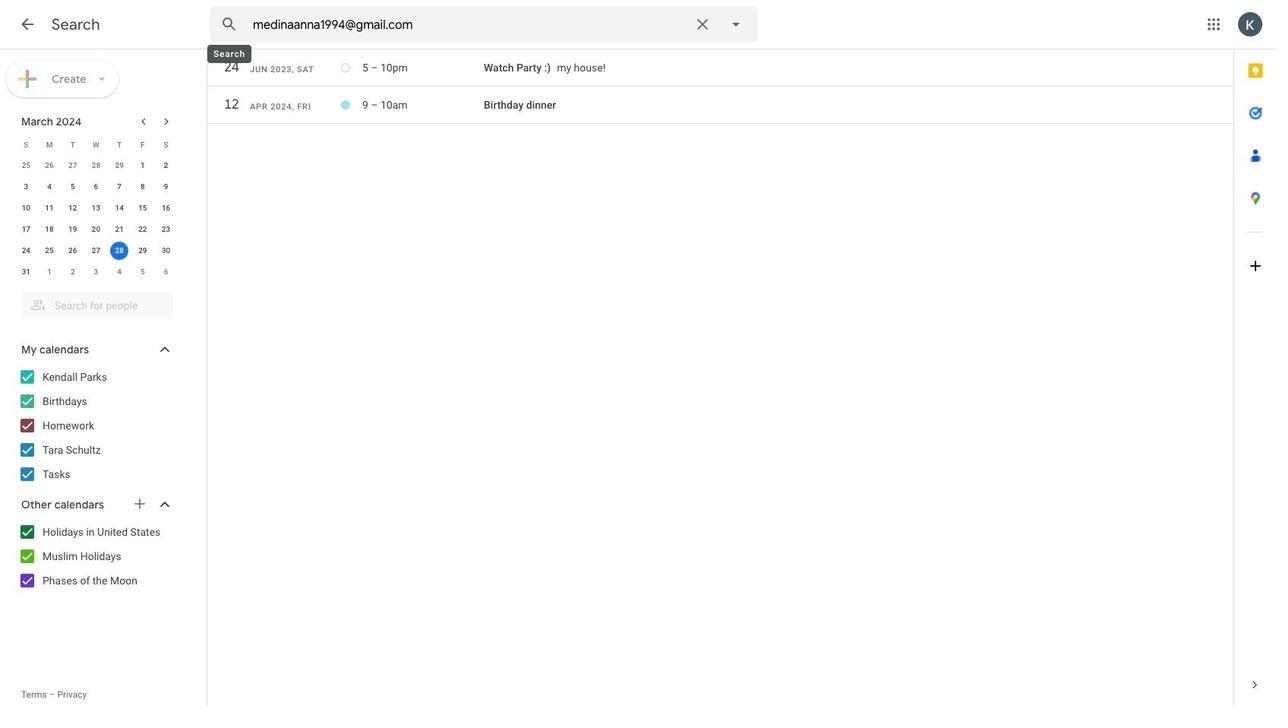 Task type: vqa. For each thing, say whether or not it's contained in the screenshot.
The 10 Am to the top
no



Task type: locate. For each thing, give the bounding box(es) containing it.
tab list
[[1235, 49, 1277, 664]]

4 element
[[40, 178, 59, 196]]

cell
[[363, 55, 484, 80], [484, 55, 1227, 80], [363, 93, 484, 117], [108, 240, 131, 261]]

14 element
[[110, 199, 129, 217]]

18 element
[[40, 220, 59, 239]]

other calendars list
[[3, 520, 188, 593]]

none search field search for people
[[0, 286, 188, 319]]

8 element
[[134, 178, 152, 196]]

february 27 element
[[64, 157, 82, 175]]

february 25 element
[[17, 157, 35, 175]]

19 element
[[64, 220, 82, 239]]

17 element
[[17, 220, 35, 239]]

row group
[[14, 155, 178, 283]]

go back image
[[18, 15, 36, 33]]

15 element
[[134, 199, 152, 217]]

31 element
[[17, 263, 35, 281]]

february 26 element
[[40, 157, 59, 175]]

None search field
[[210, 6, 759, 43], [0, 286, 188, 319], [210, 6, 759, 43]]

heading
[[52, 15, 100, 34]]

22 element
[[134, 220, 152, 239]]

21 element
[[110, 220, 129, 239]]

grid
[[208, 49, 1234, 124]]

11 element
[[40, 199, 59, 217]]

9 element
[[157, 178, 175, 196]]

april 6 element
[[157, 263, 175, 281]]

row
[[208, 54, 1234, 81], [208, 91, 1234, 119], [14, 134, 178, 155], [14, 155, 178, 176], [14, 176, 178, 198], [14, 198, 178, 219], [14, 219, 178, 240], [14, 240, 178, 261], [14, 261, 178, 283]]

12 element
[[64, 199, 82, 217]]

clear search image
[[688, 9, 718, 40]]

7 element
[[110, 178, 129, 196]]



Task type: describe. For each thing, give the bounding box(es) containing it.
10 element
[[17, 199, 35, 217]]

add other calendars image
[[132, 496, 147, 512]]

25 element
[[40, 242, 59, 260]]

20 element
[[87, 220, 105, 239]]

april 4 element
[[110, 263, 129, 281]]

my calendars list
[[3, 365, 188, 486]]

Search text field
[[253, 17, 685, 33]]

3 element
[[17, 178, 35, 196]]

16 element
[[157, 199, 175, 217]]

1 element
[[134, 157, 152, 175]]

13 element
[[87, 199, 105, 217]]

27 element
[[87, 242, 105, 260]]

search image
[[214, 9, 245, 40]]

april 3 element
[[87, 263, 105, 281]]

24 element
[[17, 242, 35, 260]]

26 element
[[64, 242, 82, 260]]

april 2 element
[[64, 263, 82, 281]]

april 1 element
[[40, 263, 59, 281]]

february 28 element
[[87, 157, 105, 175]]

23 element
[[157, 220, 175, 239]]

29 element
[[134, 242, 152, 260]]

april 5 element
[[134, 263, 152, 281]]

Search for people text field
[[30, 292, 164, 319]]

march 2024 grid
[[14, 134, 178, 283]]

6 element
[[87, 178, 105, 196]]

cell inside march 2024 grid
[[108, 240, 131, 261]]

search options image
[[721, 9, 752, 40]]

5 element
[[64, 178, 82, 196]]

30 element
[[157, 242, 175, 260]]

february 29 element
[[110, 157, 129, 175]]

2 element
[[157, 157, 175, 175]]

28, today element
[[110, 242, 129, 260]]



